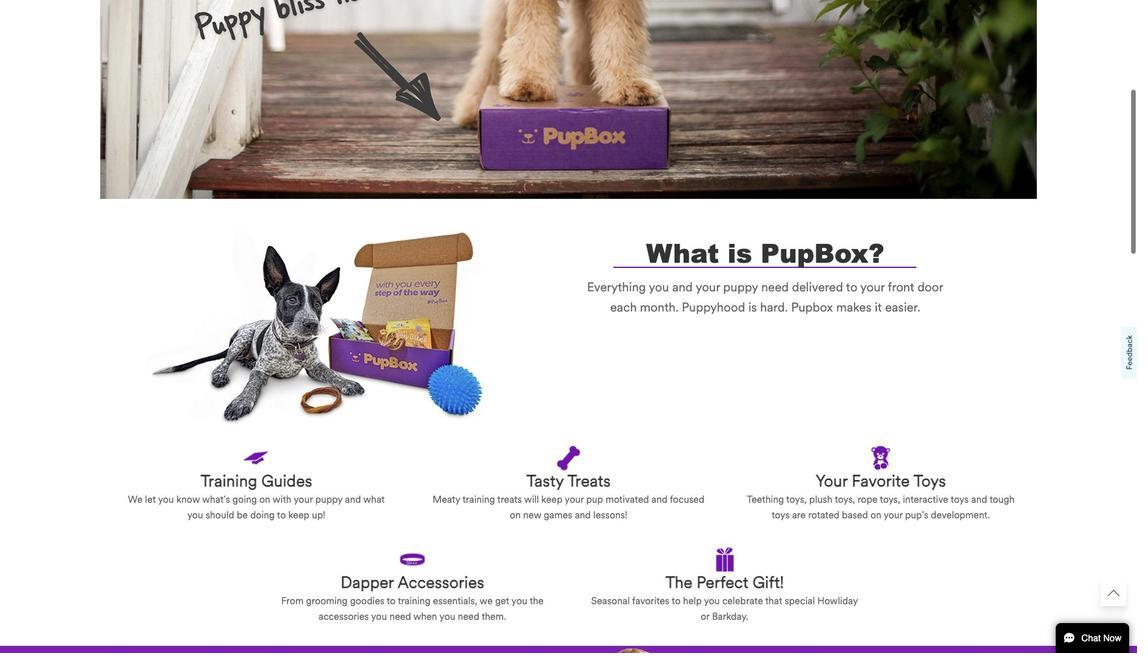 Task type: locate. For each thing, give the bounding box(es) containing it.
1 vertical spatial  image
[[146, 231, 485, 428]]

seasonal
[[591, 595, 630, 607]]

front
[[888, 280, 914, 295]]

keep up games
[[541, 494, 562, 506]]

pupbox?
[[761, 234, 884, 271]]

2 horizontal spatial need
[[761, 280, 789, 295]]

0 horizontal spatial training
[[398, 595, 430, 607]]

puppy up puppyhood
[[723, 280, 758, 295]]

 image
[[100, 0, 1037, 199], [146, 231, 485, 428]]

based
[[842, 510, 868, 521]]

the
[[530, 595, 544, 607]]

1 vertical spatial toys
[[772, 510, 790, 521]]

0 vertical spatial keep
[[541, 494, 562, 506]]

1 vertical spatial keep
[[288, 510, 309, 521]]

your left pup
[[565, 494, 584, 506]]

2 horizontal spatial toys,
[[880, 494, 900, 506]]

and up month. on the right top
[[672, 280, 693, 295]]

dapper accessories icon image
[[399, 547, 425, 573]]

is
[[728, 234, 752, 271], [748, 300, 757, 315]]

toys left are
[[772, 510, 790, 521]]

pupbox
[[791, 300, 833, 315]]

accessories
[[319, 611, 369, 623]]

the perfect gift icon image
[[712, 547, 738, 573]]

puppy
[[723, 280, 758, 295], [315, 494, 342, 506]]

treats
[[567, 471, 611, 491]]

teething
[[747, 494, 784, 506]]

need inside everything you and your puppy need delivered to your front door each month. puppyhood is hard. pupbox makes it easier.
[[761, 280, 789, 295]]

to right goodies
[[387, 595, 396, 607]]

1 horizontal spatial toys,
[[835, 494, 855, 506]]

to down the with
[[277, 510, 286, 521]]

0 horizontal spatial keep
[[288, 510, 309, 521]]

keep
[[541, 494, 562, 506], [288, 510, 309, 521]]

you up or
[[704, 595, 720, 607]]

your right the with
[[294, 494, 313, 506]]

1 horizontal spatial on
[[510, 510, 521, 521]]

puppy inside the training guides we let you know what's going on with your puppy and what you should be doing to keep up!
[[315, 494, 342, 506]]

need up hard.
[[761, 280, 789, 295]]

1 vertical spatial puppy
[[315, 494, 342, 506]]

1 horizontal spatial keep
[[541, 494, 562, 506]]

you right the let
[[158, 494, 174, 506]]

2 horizontal spatial on
[[870, 510, 881, 521]]

need left when
[[389, 611, 411, 623]]

you up month. on the right top
[[649, 280, 669, 295]]

0 horizontal spatial toys
[[772, 510, 790, 521]]

dapper
[[341, 573, 394, 593]]

3 toys, from the left
[[880, 494, 900, 506]]

development.
[[931, 510, 990, 521]]

to inside everything you and your puppy need delivered to your front door each month. puppyhood is hard. pupbox makes it easier.
[[846, 280, 857, 295]]

1 horizontal spatial training
[[462, 494, 495, 506]]

training
[[462, 494, 495, 506], [398, 595, 430, 607]]

doing
[[250, 510, 275, 521]]

tough
[[989, 494, 1015, 506]]

on
[[259, 494, 270, 506], [510, 510, 521, 521], [870, 510, 881, 521]]

training
[[200, 471, 257, 491]]

need down "essentials,"
[[458, 611, 479, 623]]

tasty treats icon image
[[555, 445, 581, 471]]

treats
[[497, 494, 522, 506]]

to left "help"
[[672, 595, 681, 607]]

1 vertical spatial is
[[748, 300, 757, 315]]

toys up development.
[[951, 494, 969, 506]]

0 horizontal spatial on
[[259, 494, 270, 506]]

you
[[649, 280, 669, 295], [158, 494, 174, 506], [187, 510, 203, 521], [511, 595, 527, 607], [704, 595, 720, 607], [371, 611, 387, 623], [439, 611, 455, 623]]

lessons!
[[593, 510, 627, 521]]

be
[[237, 510, 248, 521]]

puppy up up!
[[315, 494, 342, 506]]

you down know
[[187, 510, 203, 521]]

hard.
[[760, 300, 788, 315]]

on down treats
[[510, 510, 521, 521]]

dapper accessories from grooming goodies to training essentials, we get you the accessories you need when you need them.
[[281, 573, 544, 623]]

toys, up based
[[835, 494, 855, 506]]

tasty
[[526, 471, 564, 491]]

guides
[[261, 471, 312, 491]]

and
[[672, 280, 693, 295], [345, 494, 361, 506], [651, 494, 667, 506], [971, 494, 987, 506], [575, 510, 591, 521]]

training guides we let you know what's going on with your puppy and what you should be doing to keep up!
[[128, 471, 385, 521]]

need
[[761, 280, 789, 295], [389, 611, 411, 623], [458, 611, 479, 623]]

and down pup
[[575, 510, 591, 521]]

is left hard.
[[748, 300, 757, 315]]

0 vertical spatial toys
[[951, 494, 969, 506]]

let
[[145, 494, 156, 506]]

pup's
[[905, 510, 928, 521]]

favorite
[[852, 471, 910, 491]]

door
[[917, 280, 943, 295]]

toys, down favorite
[[880, 494, 900, 506]]

is up everything you and your puppy need delivered to your front door each month. puppyhood is hard. pupbox makes it easier.
[[728, 234, 752, 271]]

and left what
[[345, 494, 361, 506]]

focused
[[670, 494, 704, 506]]

toys, up are
[[786, 494, 807, 506]]

toys
[[951, 494, 969, 506], [772, 510, 790, 521]]

your
[[815, 471, 847, 491]]

0 vertical spatial training
[[462, 494, 495, 506]]

keep left up!
[[288, 510, 309, 521]]

everything
[[587, 280, 646, 295]]

tasty treats meaty training treats will keep your pup motivated and focused on new games and lessons!
[[433, 471, 704, 521]]

on up doing
[[259, 494, 270, 506]]

motivated
[[606, 494, 649, 506]]

on down 'rope'
[[870, 510, 881, 521]]

0 horizontal spatial toys,
[[786, 494, 807, 506]]

special
[[785, 595, 815, 607]]

training up when
[[398, 595, 430, 607]]

games
[[544, 510, 572, 521]]

what's
[[202, 494, 230, 506]]

to up the makes
[[846, 280, 857, 295]]

training left treats
[[462, 494, 495, 506]]

to inside the training guides we let you know what's going on with your puppy and what you should be doing to keep up!
[[277, 510, 286, 521]]

training inside tasty treats meaty training treats will keep your pup motivated and focused on new games and lessons!
[[462, 494, 495, 506]]

1 horizontal spatial puppy
[[723, 280, 758, 295]]

1 vertical spatial training
[[398, 595, 430, 607]]

scroll to top image
[[1108, 587, 1119, 599]]

your left 'pup's'
[[884, 510, 903, 521]]

howliday
[[817, 595, 858, 607]]

puppyhood
[[682, 300, 745, 315]]

from
[[281, 595, 304, 607]]

new
[[523, 510, 541, 521]]

favorites
[[632, 595, 669, 607]]

we
[[480, 595, 493, 607]]

keep inside the training guides we let you know what's going on with your puppy and what you should be doing to keep up!
[[288, 510, 309, 521]]

pup
[[586, 494, 603, 506]]

you inside the perfect gift! seasonal favorites to help you celebrate that special howliday or barkday.
[[704, 595, 720, 607]]

your up it
[[860, 280, 885, 295]]

we
[[128, 494, 142, 506]]

easier.
[[885, 300, 920, 315]]

0 horizontal spatial puppy
[[315, 494, 342, 506]]

to
[[846, 280, 857, 295], [277, 510, 286, 521], [387, 595, 396, 607], [672, 595, 681, 607]]

your
[[696, 280, 720, 295], [860, 280, 885, 295], [294, 494, 313, 506], [565, 494, 584, 506], [884, 510, 903, 521]]

1 horizontal spatial need
[[458, 611, 479, 623]]

and left tough
[[971, 494, 987, 506]]

toys,
[[786, 494, 807, 506], [835, 494, 855, 506], [880, 494, 900, 506]]

0 vertical spatial puppy
[[723, 280, 758, 295]]

month.
[[640, 300, 679, 315]]

barkday.
[[712, 611, 749, 623]]

on inside the training guides we let you know what's going on with your puppy and what you should be doing to keep up!
[[259, 494, 270, 506]]



Task type: vqa. For each thing, say whether or not it's contained in the screenshot.
get
yes



Task type: describe. For each thing, give the bounding box(es) containing it.
you left the in the left of the page
[[511, 595, 527, 607]]

it
[[875, 300, 882, 315]]

training inside dapper accessories from grooming goodies to training essentials, we get you the accessories you need when you need them.
[[398, 595, 430, 607]]

your inside the training guides we let you know what's going on with your puppy and what you should be doing to keep up!
[[294, 494, 313, 506]]

and left the focused
[[651, 494, 667, 506]]

should
[[206, 510, 234, 521]]

up!
[[312, 510, 325, 521]]

your up puppyhood
[[696, 280, 720, 295]]

going
[[233, 494, 257, 506]]

the
[[665, 573, 692, 593]]

them.
[[482, 611, 506, 623]]

styled arrow button link
[[1101, 580, 1127, 606]]

keep inside tasty treats meaty training treats will keep your pup motivated and focused on new games and lessons!
[[541, 494, 562, 506]]

help
[[683, 595, 702, 607]]

is inside everything you and your puppy need delivered to your front door each month. puppyhood is hard. pupbox makes it easier.
[[748, 300, 757, 315]]

that
[[765, 595, 782, 607]]

gift!
[[753, 573, 784, 593]]

makes
[[836, 300, 872, 315]]

your inside tasty treats meaty training treats will keep your pup motivated and focused on new games and lessons!
[[565, 494, 584, 506]]

meaty
[[433, 494, 460, 506]]

are
[[792, 510, 806, 521]]

on inside your favorite toys teething toys, plush toys, rope toys, interactive toys and tough toys are rotated based on your pup's development.
[[870, 510, 881, 521]]

to inside dapper accessories from grooming goodies to training essentials, we get you the accessories you need when you need them.
[[387, 595, 396, 607]]

and inside your favorite toys teething toys, plush toys, rope toys, interactive toys and tough toys are rotated based on your pup's development.
[[971, 494, 987, 506]]

perfect
[[697, 573, 748, 593]]

1 toys, from the left
[[786, 494, 807, 506]]

your favorite toys teething toys, plush toys, rope toys, interactive toys and tough toys are rotated based on your pup's development.
[[747, 471, 1015, 521]]

or
[[701, 611, 709, 623]]

you down goodies
[[371, 611, 387, 623]]

your inside your favorite toys teething toys, plush toys, rope toys, interactive toys and tough toys are rotated based on your pup's development.
[[884, 510, 903, 521]]

0 vertical spatial  image
[[100, 0, 1037, 199]]

get
[[495, 595, 509, 607]]

rotated
[[808, 510, 839, 521]]

everything you and your puppy need delivered to your front door each month. puppyhood is hard. pupbox makes it easier.
[[587, 280, 943, 315]]

essentials,
[[433, 595, 477, 607]]

on inside tasty treats meaty training treats will keep your pup motivated and focused on new games and lessons!
[[510, 510, 521, 521]]

0 horizontal spatial need
[[389, 611, 411, 623]]

1 horizontal spatial toys
[[951, 494, 969, 506]]

plush
[[809, 494, 832, 506]]

rope
[[858, 494, 878, 506]]

0 vertical spatial is
[[728, 234, 752, 271]]

goodies
[[350, 595, 384, 607]]

your favorite toys icon image
[[868, 445, 894, 471]]

toys
[[913, 471, 946, 491]]

celebrate
[[722, 595, 763, 607]]

with
[[273, 494, 291, 506]]

training guides icon image
[[243, 445, 269, 471]]

and inside the training guides we let you know what's going on with your puppy and what you should be doing to keep up!
[[345, 494, 361, 506]]

the perfect gift! seasonal favorites to help you celebrate that special howliday or barkday.
[[591, 573, 858, 623]]

2 toys, from the left
[[835, 494, 855, 506]]

delivered
[[792, 280, 843, 295]]

what is pupbox?
[[646, 234, 884, 271]]

know
[[176, 494, 200, 506]]

and inside everything you and your puppy need delivered to your front door each month. puppyhood is hard. pupbox makes it easier.
[[672, 280, 693, 295]]

each
[[610, 300, 637, 315]]

interactive
[[903, 494, 948, 506]]

grooming
[[306, 595, 348, 607]]

what
[[646, 234, 719, 271]]

accessories
[[397, 573, 484, 593]]

you inside everything you and your puppy need delivered to your front door each month. puppyhood is hard. pupbox makes it easier.
[[649, 280, 669, 295]]

you down "essentials,"
[[439, 611, 455, 623]]

what
[[363, 494, 385, 506]]

will
[[524, 494, 539, 506]]

puppy inside everything you and your puppy need delivered to your front door each month. puppyhood is hard. pupbox makes it easier.
[[723, 280, 758, 295]]

to inside the perfect gift! seasonal favorites to help you celebrate that special howliday or barkday.
[[672, 595, 681, 607]]

when
[[413, 611, 437, 623]]



